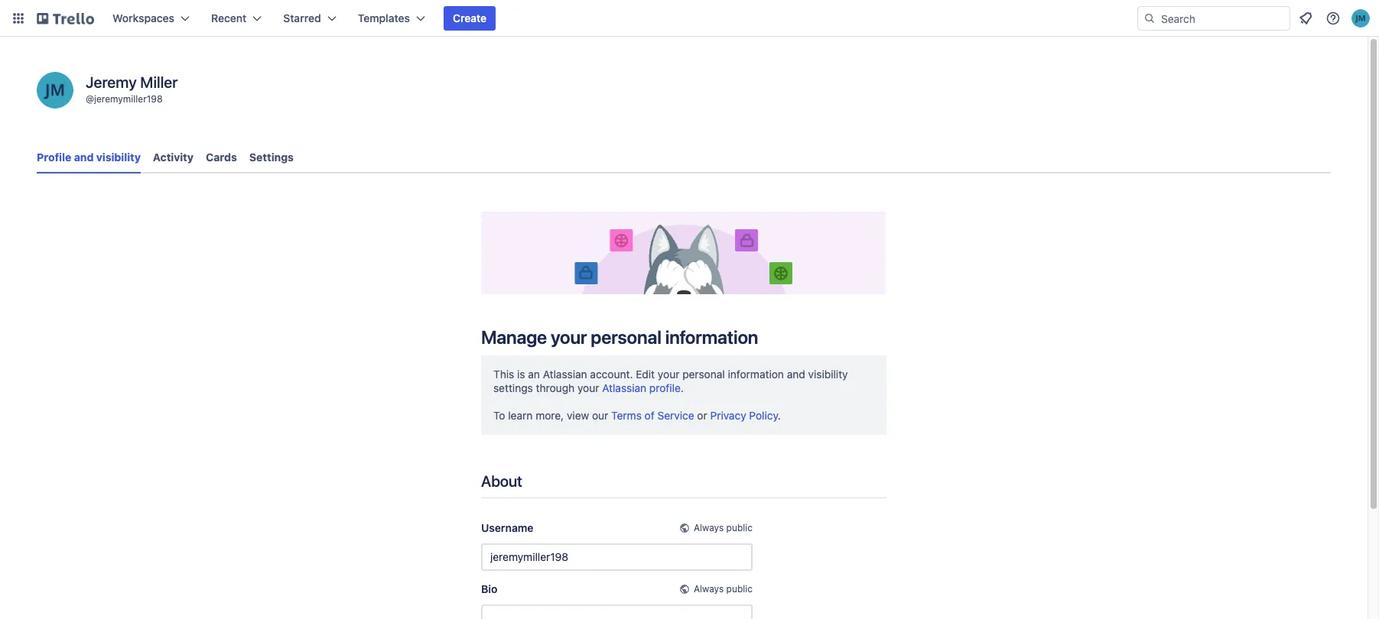 Task type: vqa. For each thing, say whether or not it's contained in the screenshot.
service
yes



Task type: describe. For each thing, give the bounding box(es) containing it.
to
[[494, 409, 505, 422]]

always public for username
[[694, 522, 753, 534]]

miller
[[140, 73, 178, 91]]

1 vertical spatial atlassian
[[602, 382, 647, 395]]

always for username
[[694, 522, 724, 534]]

cards
[[206, 151, 237, 164]]

always for bio
[[694, 584, 724, 595]]

settings link
[[249, 144, 294, 171]]

an
[[528, 368, 540, 381]]

activity link
[[153, 144, 194, 171]]

and inside this is an atlassian account. edit your personal information and visibility settings through your
[[787, 368, 806, 381]]

policy
[[749, 409, 778, 422]]

workspaces
[[112, 11, 175, 24]]

visibility inside profile and visibility link
[[96, 151, 141, 164]]

jeremy miller (jeremymiller198) image
[[37, 72, 73, 109]]

. inside . to learn more, view our
[[681, 382, 684, 395]]

this is an atlassian account. edit your personal information and visibility settings through your
[[494, 368, 848, 395]]

Bio text field
[[481, 605, 753, 620]]

workspaces button
[[103, 6, 199, 31]]

create
[[453, 11, 487, 24]]

jeremy miller (jeremymiller198) image
[[1352, 9, 1370, 28]]

or
[[697, 409, 708, 422]]

learn
[[508, 409, 533, 422]]

settings
[[494, 382, 533, 395]]

recent
[[211, 11, 247, 24]]

@
[[86, 93, 94, 105]]

about
[[481, 473, 522, 490]]

view
[[567, 409, 589, 422]]

public for username
[[727, 522, 753, 534]]

information inside this is an atlassian account. edit your personal information and visibility settings through your
[[728, 368, 784, 381]]

personal inside this is an atlassian account. edit your personal information and visibility settings through your
[[683, 368, 725, 381]]

is
[[517, 368, 525, 381]]

search image
[[1144, 12, 1156, 24]]

more,
[[536, 409, 564, 422]]

privacy
[[711, 409, 747, 422]]

switch to… image
[[11, 11, 26, 26]]

1 vertical spatial your
[[658, 368, 680, 381]]

templates
[[358, 11, 410, 24]]

1 vertical spatial .
[[778, 409, 781, 422]]

0 notifications image
[[1297, 9, 1315, 28]]

terms of service link
[[612, 409, 695, 422]]

Search field
[[1156, 7, 1290, 30]]

privacy policy link
[[711, 409, 778, 422]]

jeremymiller198
[[94, 93, 163, 105]]



Task type: locate. For each thing, give the bounding box(es) containing it.
0 vertical spatial atlassian
[[543, 368, 587, 381]]

2 public from the top
[[727, 584, 753, 595]]

0 horizontal spatial visibility
[[96, 151, 141, 164]]

through
[[536, 382, 575, 395]]

information
[[665, 327, 759, 348], [728, 368, 784, 381]]

1 horizontal spatial atlassian
[[602, 382, 647, 395]]

personal
[[591, 327, 662, 348], [683, 368, 725, 381]]

starred
[[283, 11, 321, 24]]

personal up account.
[[591, 327, 662, 348]]

. up 'service'
[[681, 382, 684, 395]]

0 horizontal spatial atlassian
[[543, 368, 587, 381]]

profile
[[650, 382, 681, 395]]

terms of service or privacy policy .
[[612, 409, 781, 422]]

always public for bio
[[694, 584, 753, 595]]

1 vertical spatial personal
[[683, 368, 725, 381]]

templates button
[[349, 6, 435, 31]]

0 horizontal spatial personal
[[591, 327, 662, 348]]

cards link
[[206, 144, 237, 171]]

edit
[[636, 368, 655, 381]]

information up 'policy'
[[728, 368, 784, 381]]

recent button
[[202, 6, 271, 31]]

atlassian up 'through'
[[543, 368, 587, 381]]

visibility
[[96, 151, 141, 164], [808, 368, 848, 381]]

2 always from the top
[[694, 584, 724, 595]]

manage
[[481, 327, 547, 348]]

jeremy miller @ jeremymiller198
[[86, 73, 178, 105]]

visibility inside this is an atlassian account. edit your personal information and visibility settings through your
[[808, 368, 848, 381]]

2 vertical spatial your
[[578, 382, 600, 395]]

public
[[727, 522, 753, 534], [727, 584, 753, 595]]

service
[[658, 409, 695, 422]]

starred button
[[274, 6, 346, 31]]

0 vertical spatial public
[[727, 522, 753, 534]]

create button
[[444, 6, 496, 31]]

settings
[[249, 151, 294, 164]]

and
[[74, 151, 94, 164], [787, 368, 806, 381]]

of
[[645, 409, 655, 422]]

1 vertical spatial always
[[694, 584, 724, 595]]

1 vertical spatial information
[[728, 368, 784, 381]]

1 public from the top
[[727, 522, 753, 534]]

back to home image
[[37, 6, 94, 31]]

primary element
[[0, 0, 1380, 37]]

bio
[[481, 583, 498, 596]]

.
[[681, 382, 684, 395], [778, 409, 781, 422]]

this
[[494, 368, 514, 381]]

0 horizontal spatial and
[[74, 151, 94, 164]]

public for bio
[[727, 584, 753, 595]]

your
[[551, 327, 587, 348], [658, 368, 680, 381], [578, 382, 600, 395]]

atlassian inside this is an atlassian account. edit your personal information and visibility settings through your
[[543, 368, 587, 381]]

always public
[[694, 522, 753, 534], [694, 584, 753, 595]]

atlassian down account.
[[602, 382, 647, 395]]

jeremy
[[86, 73, 137, 91]]

. to learn more, view our
[[494, 382, 684, 422]]

and inside profile and visibility link
[[74, 151, 94, 164]]

1 horizontal spatial .
[[778, 409, 781, 422]]

username
[[481, 522, 534, 535]]

2 always public from the top
[[694, 584, 753, 595]]

0 vertical spatial information
[[665, 327, 759, 348]]

profile
[[37, 151, 71, 164]]

1 vertical spatial public
[[727, 584, 753, 595]]

0 vertical spatial .
[[681, 382, 684, 395]]

1 always public from the top
[[694, 522, 753, 534]]

terms
[[612, 409, 642, 422]]

manage your personal information
[[481, 327, 759, 348]]

profile and visibility link
[[37, 144, 141, 174]]

0 vertical spatial and
[[74, 151, 94, 164]]

. right privacy
[[778, 409, 781, 422]]

account.
[[590, 368, 633, 381]]

open information menu image
[[1326, 11, 1341, 26]]

0 vertical spatial always
[[694, 522, 724, 534]]

0 vertical spatial your
[[551, 327, 587, 348]]

0 vertical spatial personal
[[591, 327, 662, 348]]

your up profile
[[658, 368, 680, 381]]

profile and visibility
[[37, 151, 141, 164]]

0 horizontal spatial .
[[681, 382, 684, 395]]

1 horizontal spatial personal
[[683, 368, 725, 381]]

your up 'through'
[[551, 327, 587, 348]]

1 vertical spatial always public
[[694, 584, 753, 595]]

atlassian profile link
[[602, 382, 681, 395]]

activity
[[153, 151, 194, 164]]

always
[[694, 522, 724, 534], [694, 584, 724, 595]]

1 horizontal spatial and
[[787, 368, 806, 381]]

1 vertical spatial visibility
[[808, 368, 848, 381]]

1 always from the top
[[694, 522, 724, 534]]

1 horizontal spatial visibility
[[808, 368, 848, 381]]

our
[[592, 409, 609, 422]]

0 vertical spatial visibility
[[96, 151, 141, 164]]

atlassian
[[543, 368, 587, 381], [602, 382, 647, 395]]

0 vertical spatial always public
[[694, 522, 753, 534]]

1 vertical spatial and
[[787, 368, 806, 381]]

personal up or
[[683, 368, 725, 381]]

atlassian profile
[[602, 382, 681, 395]]

information up this is an atlassian account. edit your personal information and visibility settings through your
[[665, 327, 759, 348]]

Username text field
[[481, 544, 753, 571]]

your down account.
[[578, 382, 600, 395]]



